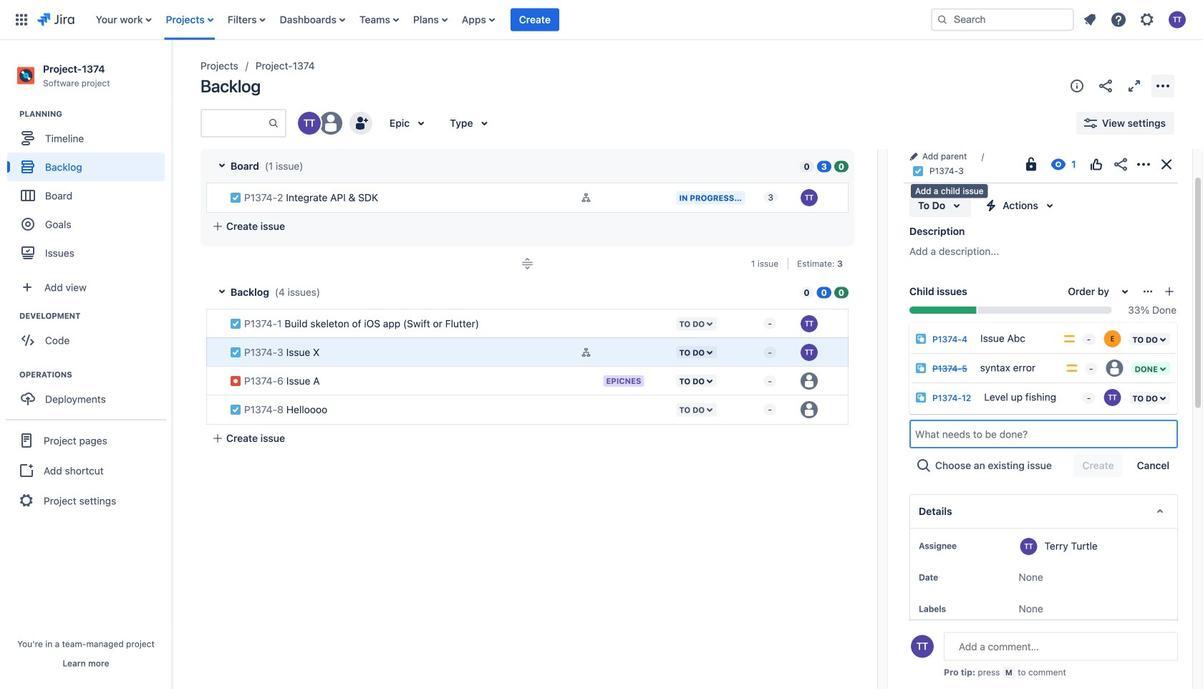 Task type: locate. For each thing, give the bounding box(es) containing it.
issue type: subtask image
[[916, 333, 927, 345]]

0 horizontal spatial list
[[89, 0, 920, 40]]

done: 0 of 0 (story points) element
[[835, 286, 849, 298]]

attach image
[[913, 159, 930, 176]]

list item
[[511, 0, 560, 40]]

search image
[[937, 14, 949, 25]]

create issue image
[[196, 175, 214, 192], [196, 301, 214, 318], [196, 330, 214, 347], [196, 358, 214, 376]]

3 heading from the top
[[19, 369, 171, 381]]

2 vertical spatial heading
[[19, 369, 171, 381]]

planning image
[[2, 105, 19, 123]]

1 horizontal spatial list
[[1078, 7, 1195, 33]]

to do: 0 of 0 (story points) element
[[800, 286, 814, 298]]

details element
[[910, 495, 1179, 529]]

labels pin to top. only you can see pinned fields. image
[[950, 604, 961, 615]]

sidebar element
[[0, 40, 172, 689]]

2 create issue image from the top
[[196, 301, 214, 318]]

group for operations image
[[7, 369, 171, 418]]

1 vertical spatial issue type: subtask image
[[916, 392, 927, 404]]

issue type: subtask image
[[916, 363, 927, 374], [916, 392, 927, 404]]

task image
[[913, 165, 924, 177]]

backlog menu image
[[1155, 77, 1172, 95]]

1 heading from the top
[[19, 108, 171, 120]]

banner
[[0, 0, 1204, 40]]

add people image
[[353, 115, 370, 132]]

1 issue type: subtask image from the top
[[916, 363, 927, 374]]

operations image
[[2, 366, 19, 384]]

0 vertical spatial heading
[[19, 108, 171, 120]]

0 vertical spatial issue type: subtask image
[[916, 363, 927, 374]]

None search field
[[932, 8, 1075, 31]]

to do: 0 of 3 (story points) element
[[800, 160, 815, 172]]

appswitcher icon image
[[13, 11, 30, 28]]

list
[[89, 0, 920, 40], [1078, 7, 1195, 33]]

notifications image
[[1082, 11, 1099, 28]]

2 heading from the top
[[19, 310, 171, 322]]

3 create issue image from the top
[[196, 330, 214, 347]]

group
[[7, 108, 171, 272], [7, 310, 171, 359], [7, 369, 171, 418], [6, 419, 166, 521]]

Add a comment… field
[[945, 632, 1179, 661]]

in progress: 3 of 3 (story points) element
[[817, 160, 832, 172]]

tooltip
[[912, 184, 989, 198]]

create child image
[[1165, 286, 1176, 298]]

jira image
[[37, 11, 74, 28], [37, 11, 74, 28]]

heading for the planning "icon"
[[19, 108, 171, 120]]

assignee pin to top. only you can see pinned fields. image
[[960, 540, 972, 552]]

heading
[[19, 108, 171, 120], [19, 310, 171, 322], [19, 369, 171, 381]]

help image
[[1111, 11, 1128, 28]]

your profile and settings image
[[1170, 11, 1187, 28]]

1 vertical spatial heading
[[19, 310, 171, 322]]

2 issue type: subtask image from the top
[[916, 392, 927, 404]]

heading for operations image
[[19, 369, 171, 381]]

Search field
[[932, 8, 1075, 31]]



Task type: vqa. For each thing, say whether or not it's contained in the screenshot.
labels pin to top. only you can see pinned fields. image
yes



Task type: describe. For each thing, give the bounding box(es) containing it.
development image
[[2, 308, 19, 325]]

primary element
[[9, 0, 920, 40]]

no restrictions image
[[1023, 156, 1041, 173]]

actions image
[[1136, 156, 1153, 173]]

goal image
[[21, 218, 34, 231]]

sidebar navigation image
[[156, 57, 188, 86]]

4 create issue image from the top
[[196, 358, 214, 376]]

group for development icon
[[7, 310, 171, 359]]

priority: medium image
[[1066, 361, 1080, 376]]

in progress: 0 of 0 (story points) element
[[817, 286, 832, 298]]

vote options: no one has voted for this issue yet. image
[[1089, 156, 1106, 173]]

done: 0 of 3 (story points) element
[[835, 160, 849, 172]]

close image
[[1159, 156, 1176, 173]]

copy link to issue image
[[962, 165, 973, 177]]

settings image
[[1139, 11, 1157, 28]]

issue actions image
[[1143, 286, 1154, 298]]

What needs to be done? field
[[912, 422, 1177, 447]]

priority: medium image
[[1063, 332, 1078, 346]]

group for the planning "icon"
[[7, 108, 171, 272]]

heading for development icon
[[19, 310, 171, 322]]

Search backlog text field
[[202, 110, 268, 136]]

enter full screen image
[[1127, 77, 1144, 95]]

view settings image
[[1083, 115, 1100, 132]]

more information about terry turtle image
[[1021, 538, 1038, 556]]

add a child issue image
[[942, 159, 959, 176]]

1 create issue image from the top
[[196, 175, 214, 192]]



